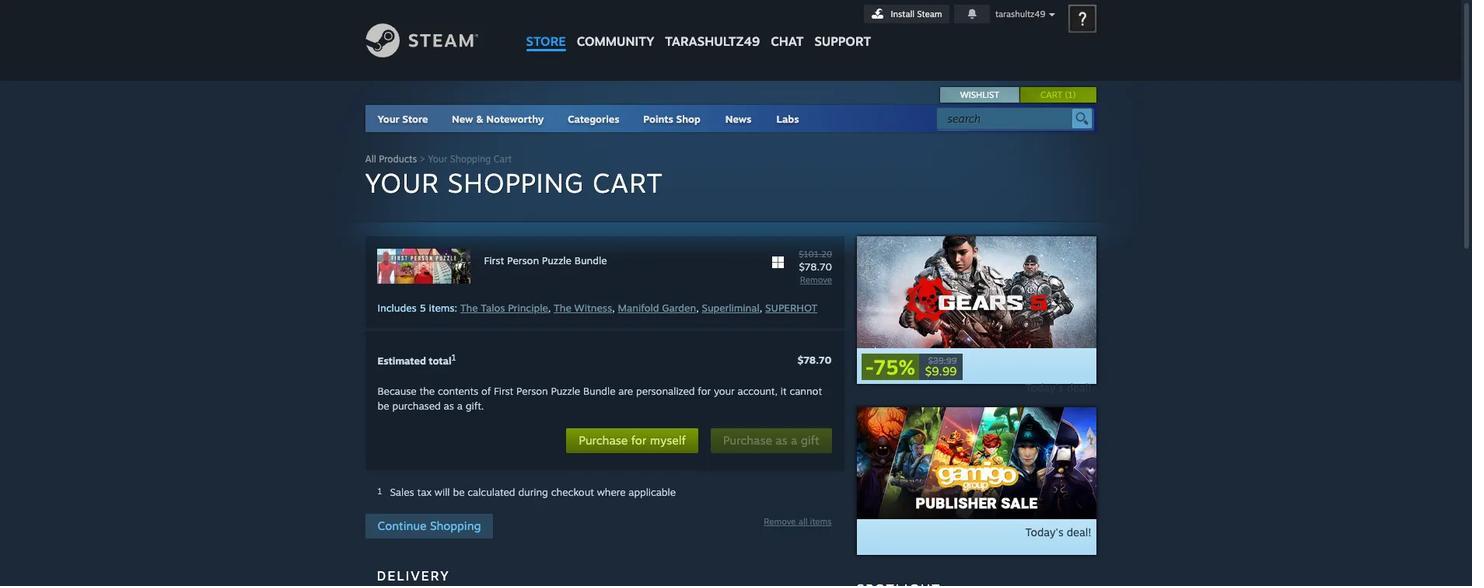 Task type: vqa. For each thing, say whether or not it's contained in the screenshot.
the right for
yes



Task type: locate. For each thing, give the bounding box(es) containing it.
bundle
[[575, 254, 607, 267], [583, 385, 616, 398]]

applicable
[[629, 486, 676, 499]]

-
[[865, 355, 874, 380]]

all
[[365, 153, 376, 165]]

1 vertical spatial a
[[791, 433, 798, 448]]

2 vertical spatial 1
[[378, 486, 382, 497]]

1 horizontal spatial the
[[554, 302, 572, 314]]

purchase down the account,
[[723, 433, 772, 448]]

0 vertical spatial today's
[[1026, 381, 1064, 394]]

first right of
[[494, 385, 514, 398]]

1 vertical spatial deal!
[[1067, 526, 1092, 539]]

1 purchase from the left
[[579, 433, 628, 448]]

the witness link
[[554, 302, 612, 314]]

delivery
[[377, 568, 450, 584]]

0 vertical spatial remove
[[800, 275, 832, 285]]

1 vertical spatial your
[[428, 153, 447, 165]]

bundle left are
[[583, 385, 616, 398]]

0 vertical spatial today's deal!
[[1026, 381, 1092, 394]]

cart left (
[[1041, 89, 1063, 100]]

1 vertical spatial cart
[[494, 153, 512, 165]]

0 horizontal spatial tarashultz49
[[665, 33, 760, 49]]

shopping
[[450, 153, 491, 165], [448, 166, 584, 199], [430, 519, 481, 533]]

1 vertical spatial person
[[517, 385, 548, 398]]

purchased
[[392, 400, 441, 412]]

cart         ( 1 )
[[1041, 89, 1076, 100]]

talos
[[481, 302, 505, 314]]

0 vertical spatial deal!
[[1067, 381, 1092, 394]]

for
[[698, 385, 711, 398], [631, 433, 647, 448]]

first
[[484, 254, 504, 267], [494, 385, 514, 398]]

2 vertical spatial shopping
[[430, 519, 481, 533]]

1 vertical spatial 1
[[452, 352, 456, 363]]

the left talos
[[460, 302, 478, 314]]

1 horizontal spatial be
[[453, 486, 465, 499]]

remove
[[800, 275, 832, 285], [764, 516, 796, 527]]

cart
[[1041, 89, 1063, 100], [494, 153, 512, 165], [593, 166, 663, 199]]

, left 'the witness' link
[[548, 302, 551, 314]]

new & noteworthy link
[[452, 113, 544, 125]]

as inside because the contents of first person puzzle bundle are personalized for your account, it cannot be purchased as a gift.
[[444, 400, 454, 412]]

2 vertical spatial your
[[365, 166, 439, 199]]

1 deal! from the top
[[1067, 381, 1092, 394]]

chat
[[771, 33, 804, 49]]

4 , from the left
[[760, 302, 763, 314]]

1 up contents
[[452, 352, 456, 363]]

where
[[597, 486, 626, 499]]

1 horizontal spatial tarashultz49
[[996, 9, 1046, 19]]

new
[[452, 113, 473, 125]]

total
[[429, 355, 452, 367]]

items:
[[429, 302, 457, 314]]

2 vertical spatial cart
[[593, 166, 663, 199]]

because the contents of first person puzzle bundle are personalized for your account, it cannot be purchased as a gift.
[[378, 385, 822, 412]]

purchase for purchase as a gift
[[723, 433, 772, 448]]

contents
[[438, 385, 479, 398]]

for left your
[[698, 385, 711, 398]]

0 horizontal spatial as
[[444, 400, 454, 412]]

0 vertical spatial as
[[444, 400, 454, 412]]

,
[[548, 302, 551, 314], [612, 302, 615, 314], [696, 302, 699, 314], [760, 302, 763, 314]]

1 horizontal spatial purchase
[[723, 433, 772, 448]]

includes 5 items: the talos principle , the witness , manifold garden , superliminal , superhot
[[378, 302, 818, 314]]

shopping down new
[[450, 153, 491, 165]]

1 vertical spatial be
[[453, 486, 465, 499]]

person up principle
[[507, 254, 539, 267]]

person
[[507, 254, 539, 267], [517, 385, 548, 398]]

as down contents
[[444, 400, 454, 412]]

cart down new & noteworthy
[[494, 153, 512, 165]]

shopping down will
[[430, 519, 481, 533]]

0 horizontal spatial purchase
[[579, 433, 628, 448]]

0 vertical spatial person
[[507, 254, 539, 267]]

remove left "all"
[[764, 516, 796, 527]]

0 vertical spatial a
[[457, 400, 463, 412]]

2 today's deal! from the top
[[1026, 526, 1092, 539]]

0 horizontal spatial be
[[378, 400, 389, 412]]

1 vertical spatial puzzle
[[551, 385, 580, 398]]

1 horizontal spatial 1
[[452, 352, 456, 363]]

5
[[420, 302, 426, 314]]

>
[[420, 153, 425, 165]]

be inside because the contents of first person puzzle bundle are personalized for your account, it cannot be purchased as a gift.
[[378, 400, 389, 412]]

1 inside estimated total 1
[[452, 352, 456, 363]]

2 purchase from the left
[[723, 433, 772, 448]]

cart down points
[[593, 166, 663, 199]]

your store link
[[378, 113, 428, 125]]

1 horizontal spatial remove
[[800, 275, 832, 285]]

the left witness at the left
[[554, 302, 572, 314]]

0 vertical spatial be
[[378, 400, 389, 412]]

store link
[[521, 0, 571, 56]]

puzzle left are
[[551, 385, 580, 398]]

1 vertical spatial today's
[[1026, 526, 1064, 539]]

person right of
[[517, 385, 548, 398]]

$101.20 $78.70 remove
[[799, 249, 832, 285]]

today's deal!
[[1026, 381, 1092, 394], [1026, 526, 1092, 539]]

1 horizontal spatial for
[[698, 385, 711, 398]]

be down the because in the bottom left of the page
[[378, 400, 389, 412]]

chat link
[[766, 0, 809, 53]]

today's
[[1026, 381, 1064, 394], [1026, 526, 1064, 539]]

points
[[643, 113, 674, 125]]

as left gift
[[776, 433, 788, 448]]

manifold garden link
[[618, 302, 696, 314]]

2 the from the left
[[554, 302, 572, 314]]

tarashultz49
[[996, 9, 1046, 19], [665, 33, 760, 49]]

puzzle inside because the contents of first person puzzle bundle are personalized for your account, it cannot be purchased as a gift.
[[551, 385, 580, 398]]

$78.70
[[799, 261, 832, 273], [798, 354, 832, 366]]

$78.70 up cannot
[[798, 354, 832, 366]]

1 vertical spatial for
[[631, 433, 647, 448]]

a inside because the contents of first person puzzle bundle are personalized for your account, it cannot be purchased as a gift.
[[457, 400, 463, 412]]

the
[[460, 302, 478, 314], [554, 302, 572, 314]]

as
[[444, 400, 454, 412], [776, 433, 788, 448]]

, left superhot link
[[760, 302, 763, 314]]

be right will
[[453, 486, 465, 499]]

first up talos
[[484, 254, 504, 267]]

bundle up witness at the left
[[575, 254, 607, 267]]

personalized
[[636, 385, 695, 398]]

for inside because the contents of first person puzzle bundle are personalized for your account, it cannot be purchased as a gift.
[[698, 385, 711, 398]]

estimated
[[378, 355, 426, 367]]

shopping down noteworthy
[[448, 166, 584, 199]]

your down products
[[365, 166, 439, 199]]

0 horizontal spatial 1
[[378, 486, 382, 497]]

your left store
[[378, 113, 400, 125]]

0 vertical spatial puzzle
[[542, 254, 572, 267]]

1 horizontal spatial as
[[776, 433, 788, 448]]

0 vertical spatial 1
[[1068, 89, 1073, 100]]

a
[[457, 400, 463, 412], [791, 433, 798, 448]]

$101.20
[[799, 249, 832, 260]]

0 horizontal spatial a
[[457, 400, 463, 412]]

2 horizontal spatial 1
[[1068, 89, 1073, 100]]

be
[[378, 400, 389, 412], [453, 486, 465, 499]]

0 vertical spatial for
[[698, 385, 711, 398]]

0 horizontal spatial the
[[460, 302, 478, 314]]

0 vertical spatial your
[[378, 113, 400, 125]]

, left manifold
[[612, 302, 615, 314]]

news
[[726, 113, 752, 125]]

1 for (
[[1068, 89, 1073, 100]]

remove down $101.20
[[800, 275, 832, 285]]

)
[[1073, 89, 1076, 100]]

bundle inside because the contents of first person puzzle bundle are personalized for your account, it cannot be purchased as a gift.
[[583, 385, 616, 398]]

1 horizontal spatial cart
[[593, 166, 663, 199]]

purchase
[[579, 433, 628, 448], [723, 433, 772, 448]]

0 horizontal spatial for
[[631, 433, 647, 448]]

$39.99
[[929, 355, 957, 366]]

your right >
[[428, 153, 447, 165]]

account,
[[738, 385, 778, 398]]

a left gift
[[791, 433, 798, 448]]

1
[[1068, 89, 1073, 100], [452, 352, 456, 363], [378, 486, 382, 497]]

purchase down because the contents of first person puzzle bundle are personalized for your account, it cannot be purchased as a gift.
[[579, 433, 628, 448]]

all products >         your shopping cart your shopping cart
[[365, 153, 663, 199]]

1 vertical spatial first
[[494, 385, 514, 398]]

0 vertical spatial $78.70
[[799, 261, 832, 273]]

will
[[435, 486, 450, 499]]

puzzle up 'the witness' link
[[542, 254, 572, 267]]

manifold
[[618, 302, 659, 314]]

1 vertical spatial today's deal!
[[1026, 526, 1092, 539]]

store
[[402, 113, 428, 125]]

support
[[815, 33, 871, 49]]

$78.70 down $101.20
[[799, 261, 832, 273]]

1 up search text field
[[1068, 89, 1073, 100]]

1 vertical spatial as
[[776, 433, 788, 448]]

first inside because the contents of first person puzzle bundle are personalized for your account, it cannot be purchased as a gift.
[[494, 385, 514, 398]]

2 deal! from the top
[[1067, 526, 1092, 539]]

are
[[619, 385, 633, 398]]

tarashultz49 link
[[660, 0, 766, 56]]

2 , from the left
[[612, 302, 615, 314]]

for left myself
[[631, 433, 647, 448]]

2 horizontal spatial cart
[[1041, 89, 1063, 100]]

1 sales tax will be calculated during checkout where applicable
[[378, 486, 676, 499]]

1 vertical spatial remove
[[764, 516, 796, 527]]

$39.99 $9.99
[[925, 355, 957, 379]]

calculated
[[468, 486, 515, 499]]

categories
[[568, 113, 620, 125]]

1 vertical spatial $78.70
[[798, 354, 832, 366]]

, left superliminal link
[[696, 302, 699, 314]]

1 vertical spatial bundle
[[583, 385, 616, 398]]

purchase for purchase for myself
[[579, 433, 628, 448]]

a down contents
[[457, 400, 463, 412]]

1 left sales
[[378, 486, 382, 497]]



Task type: describe. For each thing, give the bounding box(es) containing it.
$9.99
[[925, 364, 957, 379]]

0 vertical spatial shopping
[[450, 153, 491, 165]]

myself
[[650, 433, 686, 448]]

products
[[379, 153, 417, 165]]

3 , from the left
[[696, 302, 699, 314]]

1 horizontal spatial a
[[791, 433, 798, 448]]

during
[[518, 486, 548, 499]]

categories link
[[568, 113, 620, 125]]

store
[[526, 33, 566, 49]]

wishlist link
[[941, 87, 1019, 103]]

superhot link
[[765, 302, 818, 314]]

estimated total 1
[[378, 352, 456, 367]]

remove link
[[800, 275, 832, 285]]

1 the from the left
[[460, 302, 478, 314]]

continue shopping
[[378, 519, 481, 533]]

search text field
[[948, 109, 1068, 129]]

&
[[476, 113, 484, 125]]

1 vertical spatial shopping
[[448, 166, 584, 199]]

0 vertical spatial first
[[484, 254, 504, 267]]

1 vertical spatial tarashultz49
[[665, 33, 760, 49]]

continue shopping link
[[365, 514, 493, 539]]

cannot
[[790, 385, 822, 398]]

principle
[[508, 302, 548, 314]]

person inside because the contents of first person puzzle bundle are personalized for your account, it cannot be purchased as a gift.
[[517, 385, 548, 398]]

purchase for myself link
[[566, 429, 698, 454]]

gift
[[801, 433, 819, 448]]

the talos principle link
[[460, 302, 548, 314]]

all products link
[[365, 153, 417, 165]]

support link
[[809, 0, 877, 53]]

it
[[781, 385, 787, 398]]

$78.70 inside $101.20 $78.70 remove
[[799, 261, 832, 273]]

purchase for myself
[[579, 433, 686, 448]]

first person puzzle bundle link
[[484, 254, 607, 267]]

install steam
[[891, 9, 942, 19]]

the
[[420, 385, 435, 398]]

news link
[[713, 105, 764, 132]]

(
[[1065, 89, 1068, 100]]

-75%
[[865, 355, 915, 380]]

all
[[799, 516, 808, 527]]

2 today's from the top
[[1026, 526, 1064, 539]]

remove all items
[[764, 516, 832, 527]]

install steam link
[[864, 5, 949, 23]]

1 , from the left
[[548, 302, 551, 314]]

because
[[378, 385, 417, 398]]

0 horizontal spatial remove
[[764, 516, 796, 527]]

remove all items link
[[764, 516, 832, 527]]

noteworthy
[[486, 113, 544, 125]]

install
[[891, 9, 915, 19]]

0 vertical spatial tarashultz49
[[996, 9, 1046, 19]]

points shop link
[[631, 105, 713, 132]]

superhot
[[765, 302, 818, 314]]

community
[[577, 33, 654, 49]]

includes
[[378, 302, 417, 314]]

labs link
[[764, 105, 812, 132]]

shop
[[676, 113, 701, 125]]

purchase as a gift
[[723, 433, 819, 448]]

1 today's from the top
[[1026, 381, 1064, 394]]

0 vertical spatial cart
[[1041, 89, 1063, 100]]

steam
[[917, 9, 942, 19]]

1 inside 1 sales tax will be calculated during checkout where applicable
[[378, 486, 382, 497]]

continue
[[378, 519, 427, 533]]

remove inside $101.20 $78.70 remove
[[800, 275, 832, 285]]

0 horizontal spatial cart
[[494, 153, 512, 165]]

community link
[[571, 0, 660, 56]]

points shop
[[643, 113, 701, 125]]

1 today's deal! from the top
[[1026, 381, 1092, 394]]

first person puzzle bundle
[[484, 254, 607, 267]]

your
[[714, 385, 735, 398]]

tax
[[417, 486, 432, 499]]

garden
[[662, 302, 696, 314]]

0 vertical spatial bundle
[[575, 254, 607, 267]]

items
[[810, 516, 832, 527]]

1 for total
[[452, 352, 456, 363]]

witness
[[574, 302, 612, 314]]

checkout
[[551, 486, 594, 499]]

your store
[[378, 113, 428, 125]]

gift.
[[466, 400, 484, 412]]

75%
[[874, 355, 915, 380]]

sales
[[390, 486, 414, 499]]

wishlist
[[960, 89, 999, 100]]

superliminal
[[702, 302, 760, 314]]

labs
[[777, 113, 799, 125]]

of
[[481, 385, 491, 398]]

superliminal link
[[702, 302, 760, 314]]



